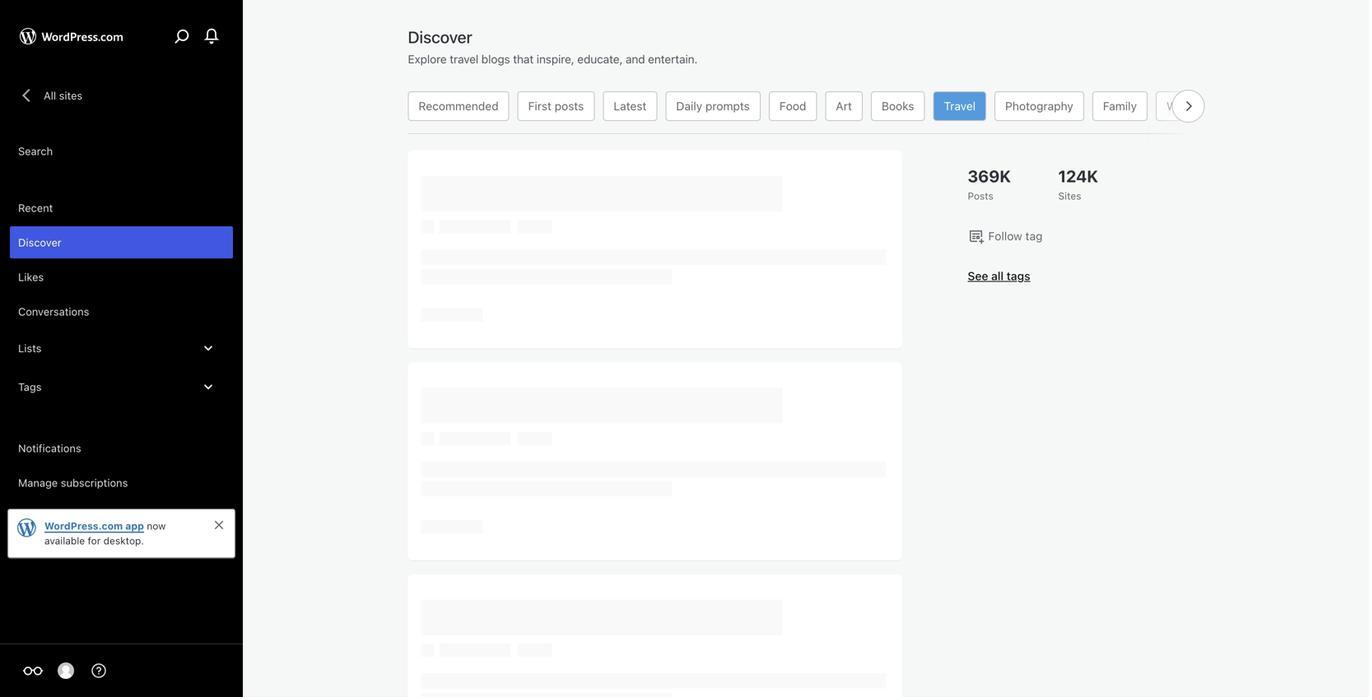 Task type: vqa. For each thing, say whether or not it's contained in the screenshot.
124K
yes



Task type: describe. For each thing, give the bounding box(es) containing it.
search
[[18, 145, 53, 157]]

lists
[[18, 342, 41, 354]]

posts
[[555, 99, 584, 113]]

educate,
[[577, 52, 623, 66]]

tags link
[[10, 369, 233, 405]]

daily
[[676, 99, 702, 113]]

follow
[[988, 229, 1022, 243]]

recent link
[[10, 192, 233, 224]]

124k
[[1058, 166, 1098, 186]]

keyboard_arrow_down image for tags
[[200, 379, 217, 395]]

option group containing recommended
[[404, 91, 1219, 121]]

photography
[[1005, 99, 1074, 113]]

lists link
[[10, 330, 233, 366]]

daily prompts
[[676, 99, 750, 113]]

Photography radio
[[995, 91, 1084, 121]]

search link
[[10, 135, 233, 167]]

Family radio
[[1092, 91, 1148, 121]]

wordpress.com app
[[44, 520, 144, 532]]

369k
[[968, 166, 1011, 186]]

sites
[[59, 89, 82, 101]]

tag
[[1026, 229, 1043, 243]]

travel
[[450, 52, 478, 66]]

manage
[[18, 477, 58, 489]]

notifications
[[18, 442, 81, 454]]

discover for discover
[[18, 236, 62, 249]]

conversations
[[18, 305, 89, 318]]

all
[[44, 89, 56, 101]]

manage subscriptions
[[18, 477, 128, 489]]

books
[[882, 99, 914, 113]]

Writing radio
[[1156, 91, 1215, 121]]

app
[[125, 520, 144, 532]]

wordpress.com
[[44, 520, 123, 532]]

that
[[513, 52, 534, 66]]

travel
[[944, 99, 976, 113]]

blogs
[[481, 52, 510, 66]]

Books radio
[[871, 91, 925, 121]]

explore
[[408, 52, 447, 66]]

discover link
[[10, 226, 233, 259]]

all
[[991, 269, 1004, 283]]

conversations link
[[10, 296, 233, 328]]

food
[[780, 99, 806, 113]]

Food radio
[[769, 91, 817, 121]]

now
[[147, 520, 166, 532]]

see all tags link
[[968, 268, 1190, 285]]



Task type: locate. For each thing, give the bounding box(es) containing it.
Recommended radio
[[408, 91, 509, 121]]

discover inside discover link
[[18, 236, 62, 249]]

see all tags
[[968, 269, 1030, 283]]

latest
[[614, 99, 647, 113]]

discover inside discover explore travel blogs that inspire, educate, and entertain.
[[408, 27, 472, 47]]

Travel radio
[[933, 91, 986, 121]]

first posts
[[528, 99, 584, 113]]

inspire,
[[537, 52, 574, 66]]

art
[[836, 99, 852, 113]]

discover explore travel blogs that inspire, educate, and entertain.
[[408, 27, 698, 66]]

first
[[528, 99, 552, 113]]

desktop.
[[103, 535, 144, 547]]

all sites
[[44, 89, 82, 101]]

1 horizontal spatial discover
[[408, 27, 472, 47]]

0 vertical spatial keyboard_arrow_down image
[[200, 340, 217, 357]]

prompts
[[706, 99, 750, 113]]

likes link
[[10, 261, 233, 293]]

option group
[[404, 91, 1219, 121]]

discover
[[408, 27, 472, 47], [18, 236, 62, 249]]

family
[[1103, 99, 1137, 113]]

keyboard_arrow_down image
[[200, 340, 217, 357], [200, 379, 217, 395]]

posts
[[968, 190, 994, 202]]

manage subscriptions link
[[10, 467, 233, 499]]

tags
[[1007, 269, 1030, 283]]

2 keyboard_arrow_down image from the top
[[200, 379, 217, 395]]

subscriptions
[[61, 477, 128, 489]]

124k sites
[[1058, 166, 1098, 202]]

0 horizontal spatial discover
[[18, 236, 62, 249]]

discover down recent
[[18, 236, 62, 249]]

dismiss image
[[212, 519, 226, 532]]

follow tag button
[[968, 227, 1043, 245]]

now available for desktop.
[[44, 520, 166, 547]]

for
[[88, 535, 101, 547]]

recent
[[18, 202, 53, 214]]

1 keyboard_arrow_down image from the top
[[200, 340, 217, 357]]

369k posts
[[968, 166, 1011, 202]]

follow tag
[[988, 229, 1043, 243]]

1 vertical spatial keyboard_arrow_down image
[[200, 379, 217, 395]]

all sites link
[[10, 78, 90, 113]]

tags
[[18, 381, 42, 393]]

keyboard_arrow_down image for lists
[[200, 340, 217, 357]]

see
[[968, 269, 988, 283]]

sites
[[1058, 190, 1082, 202]]

notifications link
[[10, 432, 233, 464]]

reader image
[[23, 661, 43, 681]]

keyboard_arrow_down image inside lists link
[[200, 340, 217, 357]]

available
[[44, 535, 85, 547]]

0 vertical spatial discover
[[408, 27, 472, 47]]

and entertain.
[[626, 52, 698, 66]]

discover up explore on the left top of page
[[408, 27, 472, 47]]

1 vertical spatial discover
[[18, 236, 62, 249]]

writing
[[1167, 99, 1205, 113]]

Daily prompts radio
[[666, 91, 761, 121]]

recommended
[[419, 99, 499, 113]]

Art radio
[[825, 91, 863, 121]]

discover for discover explore travel blogs that inspire, educate, and entertain.
[[408, 27, 472, 47]]

keyboard_arrow_down image inside tags 'link'
[[200, 379, 217, 395]]

greg robinson image
[[58, 663, 74, 679]]

likes
[[18, 271, 44, 283]]

First posts radio
[[518, 91, 595, 121]]

Latest radio
[[603, 91, 657, 121]]



